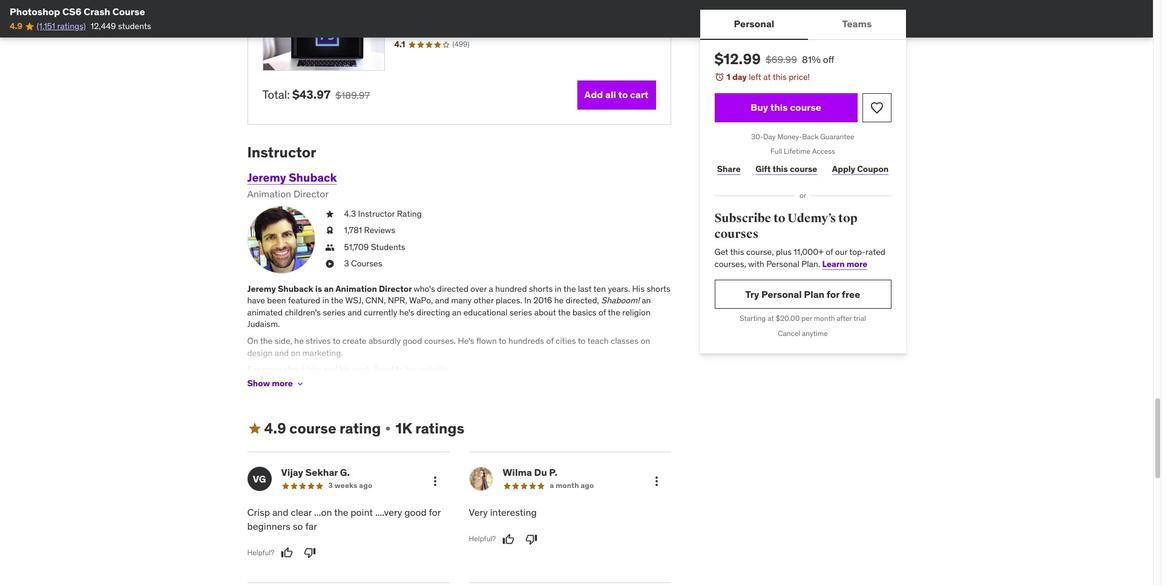 Task type: vqa. For each thing, say whether or not it's contained in the screenshot.
Wishlist link
no



Task type: locate. For each thing, give the bounding box(es) containing it.
at left $20.00
[[768, 314, 774, 323]]

0 vertical spatial good
[[403, 335, 422, 346]]

infinite
[[394, 27, 417, 36]]

personal up $20.00
[[762, 288, 802, 300]]

mark review by wilma du p. as helpful image
[[503, 533, 515, 545]]

an down the his
[[642, 295, 651, 306]]

1 vertical spatial instructor
[[358, 208, 395, 219]]

and down side,
[[275, 347, 289, 358]]

npr,
[[388, 295, 407, 306]]

head
[[375, 364, 394, 375]]

and inside on the side, he strives to create absurdly good courses. he's flown to hundreds of cities to teach classes on design and on marketing. for more about him and his work, head to his website.
[[275, 347, 289, 358]]

of left cities
[[546, 335, 554, 346]]

good left courses.
[[403, 335, 422, 346]]

vg
[[253, 473, 266, 485]]

1 horizontal spatial instructor
[[358, 208, 395, 219]]

about left 'him'
[[283, 364, 305, 375]]

2 horizontal spatial of
[[826, 247, 833, 257]]

0 vertical spatial for
[[827, 288, 840, 300]]

month down p.
[[556, 481, 579, 490]]

to left udemy's
[[774, 211, 786, 226]]

0 horizontal spatial 4.9
[[10, 21, 23, 32]]

1 vertical spatial for
[[429, 506, 441, 518]]

1 vertical spatial course
[[790, 163, 818, 174]]

learn more link
[[823, 258, 868, 269]]

0 horizontal spatial helpful?
[[247, 548, 274, 557]]

course for gift this course
[[790, 163, 818, 174]]

1 horizontal spatial 3
[[344, 258, 349, 269]]

about down 2016
[[534, 307, 556, 318]]

marketing.
[[303, 347, 343, 358]]

more right show
[[272, 378, 293, 389]]

add all to cart
[[585, 88, 649, 101]]

udemy's
[[788, 211, 836, 226]]

$189.97
[[335, 89, 370, 101]]

0 vertical spatial animation
[[247, 188, 291, 200]]

0 vertical spatial personal
[[734, 18, 775, 30]]

course,
[[746, 247, 774, 257]]

absurdly
[[369, 335, 401, 346]]

0 vertical spatial of
[[826, 247, 833, 257]]

back
[[802, 132, 819, 141]]

shorts right the his
[[647, 283, 671, 294]]

3 down 51,709
[[344, 258, 349, 269]]

personal up $12.99
[[734, 18, 775, 30]]

0 horizontal spatial an
[[324, 283, 334, 294]]

of inside on the side, he strives to create absurdly good courses. he's flown to hundreds of cities to teach classes on design and on marketing. for more about him and his work, head to his website.
[[546, 335, 554, 346]]

3 for 3 weeks ago
[[328, 481, 333, 490]]

4.3
[[344, 208, 356, 219]]

0 horizontal spatial for
[[429, 506, 441, 518]]

teams button
[[809, 10, 906, 39]]

0 horizontal spatial 3
[[328, 481, 333, 490]]

top-
[[850, 247, 866, 257]]

good for absurdly
[[403, 335, 422, 346]]

helpful? left mark review by vijay sekhar g. as helpful image
[[247, 548, 274, 557]]

xsmall image down xsmall icon
[[325, 258, 335, 270]]

cities
[[556, 335, 576, 346]]

1 vertical spatial animation
[[336, 283, 377, 294]]

0 vertical spatial more
[[847, 258, 868, 269]]

1 vertical spatial good
[[405, 506, 427, 518]]

good right ....very
[[405, 506, 427, 518]]

wilma
[[503, 466, 532, 479]]

jeremy shuback image
[[247, 206, 315, 273]]

1 vertical spatial 3
[[328, 481, 333, 490]]

xsmall image left 4.3
[[325, 208, 335, 220]]

1,781 reviews
[[344, 225, 395, 236]]

this
[[773, 71, 787, 82], [771, 101, 788, 113], [773, 163, 788, 174], [730, 247, 744, 257]]

and inside the an animated children's series and currently he's directing an educational series about the basics of the religion judaism.
[[348, 307, 362, 318]]

total: $43.97 $189.97
[[262, 87, 370, 102]]

0 horizontal spatial instructor
[[247, 143, 316, 161]]

apply
[[832, 163, 856, 174]]

of
[[826, 247, 833, 257], [599, 307, 606, 318], [546, 335, 554, 346]]

on right classes
[[641, 335, 650, 346]]

at inside starting at $20.00 per month after trial cancel anytime
[[768, 314, 774, 323]]

2 vertical spatial more
[[272, 378, 293, 389]]

and up beginners on the left bottom of the page
[[272, 506, 289, 518]]

animation down jeremy
[[247, 188, 291, 200]]

additional actions for review by wilma du p. image
[[649, 474, 664, 489]]

guarantee
[[821, 132, 855, 141]]

personal inside get this course, plus 11,000+ of our top-rated courses, with personal plan.
[[767, 258, 800, 269]]

4.3 instructor rating
[[344, 208, 422, 219]]

last
[[578, 283, 592, 294]]

(1,151 ratings)
[[37, 21, 86, 32]]

show more button
[[247, 371, 305, 396]]

more inside button
[[272, 378, 293, 389]]

1 horizontal spatial month
[[814, 314, 835, 323]]

buy this course
[[751, 101, 822, 113]]

more up show more
[[262, 364, 281, 375]]

$43.97
[[292, 87, 331, 102]]

good inside on the side, he strives to create absurdly good courses. he's flown to hundreds of cities to teach classes on design and on marketing. for more about him and his work, head to his website.
[[403, 335, 422, 346]]

or
[[800, 191, 806, 200]]

0 horizontal spatial director
[[294, 188, 329, 200]]

0 vertical spatial helpful?
[[469, 534, 496, 543]]

0 vertical spatial 4.9
[[10, 21, 23, 32]]

is
[[315, 283, 322, 294]]

1 horizontal spatial shorts
[[647, 283, 671, 294]]

get this course, plus 11,000+ of our top-rated courses, with personal plan.
[[715, 247, 886, 269]]

1 horizontal spatial animation
[[336, 283, 377, 294]]

30-day money-back guarantee full lifetime access
[[752, 132, 855, 156]]

good inside crisp and clear ...on the point ....very good for beginners so far
[[405, 506, 427, 518]]

a down p.
[[550, 481, 554, 490]]

this for gift
[[773, 163, 788, 174]]

get
[[715, 247, 729, 257]]

month right per
[[814, 314, 835, 323]]

1 vertical spatial about
[[283, 364, 305, 375]]

xsmall image
[[325, 241, 335, 253]]

0 vertical spatial course
[[790, 101, 822, 113]]

course up back
[[790, 101, 822, 113]]

tab list containing personal
[[700, 10, 906, 40]]

helpful? for very interesting
[[469, 534, 496, 543]]

courses
[[715, 226, 759, 241]]

tab list
[[700, 10, 906, 40]]

1 vertical spatial on
[[291, 347, 300, 358]]

helpful? left mark review by wilma du p. as helpful image
[[469, 534, 496, 543]]

4.9 down photoshop
[[10, 21, 23, 32]]

1 ago from the left
[[359, 481, 373, 490]]

have
[[247, 295, 265, 306]]

director down shuback at the left top
[[294, 188, 329, 200]]

1 vertical spatial month
[[556, 481, 579, 490]]

2 vertical spatial of
[[546, 335, 554, 346]]

0 horizontal spatial of
[[546, 335, 554, 346]]

vijay
[[281, 466, 303, 479]]

to right flown
[[499, 335, 507, 346]]

1 horizontal spatial 4.9
[[264, 419, 286, 437]]

starting
[[740, 314, 766, 323]]

buy
[[751, 101, 768, 113]]

in
[[555, 283, 562, 294], [322, 295, 329, 306]]

weeks
[[335, 481, 358, 490]]

very interesting
[[469, 506, 537, 518]]

shorts up 2016
[[529, 283, 553, 294]]

0 vertical spatial instructor
[[247, 143, 316, 161]]

1 horizontal spatial for
[[827, 288, 840, 300]]

4.1
[[394, 39, 405, 50]]

0 horizontal spatial ago
[[359, 481, 373, 490]]

1 horizontal spatial ago
[[581, 481, 594, 490]]

0 horizontal spatial animation
[[247, 188, 291, 200]]

0 vertical spatial about
[[534, 307, 556, 318]]

for down additional actions for review by vijay sekhar g. icon
[[429, 506, 441, 518]]

a up other
[[489, 283, 493, 294]]

1 horizontal spatial of
[[599, 307, 606, 318]]

g.
[[340, 466, 350, 479]]

animation inside jeremy shuback animation director
[[247, 188, 291, 200]]

1 day left at this price!
[[727, 71, 810, 82]]

0 vertical spatial on
[[641, 335, 650, 346]]

an right is
[[324, 283, 334, 294]]

1 shorts from the left
[[529, 283, 553, 294]]

0 vertical spatial 3
[[344, 258, 349, 269]]

this up courses,
[[730, 247, 744, 257]]

plus
[[776, 247, 792, 257]]

(499)
[[453, 40, 470, 49]]

2 ago from the left
[[581, 481, 594, 490]]

show more
[[247, 378, 293, 389]]

0 horizontal spatial on
[[291, 347, 300, 358]]

to inside subscribe to udemy's top courses
[[774, 211, 786, 226]]

this inside get this course, plus 11,000+ of our top-rated courses, with personal plan.
[[730, 247, 744, 257]]

instructor up reviews
[[358, 208, 395, 219]]

course for buy this course
[[790, 101, 822, 113]]

1 vertical spatial more
[[262, 364, 281, 375]]

try
[[746, 288, 759, 300]]

additional actions for review by vijay sekhar g. image
[[428, 474, 442, 489]]

0 horizontal spatial in
[[322, 295, 329, 306]]

this for buy
[[771, 101, 788, 113]]

0 horizontal spatial a
[[489, 283, 493, 294]]

an
[[324, 283, 334, 294], [642, 295, 651, 306]]

the up series
[[331, 295, 344, 306]]

1 vertical spatial director
[[379, 283, 412, 294]]

a month ago
[[550, 481, 594, 490]]

in up 'he'
[[555, 283, 562, 294]]

of right basics
[[599, 307, 606, 318]]

in down jeremy shuback is an animation director
[[322, 295, 329, 306]]

subscribe
[[715, 211, 771, 226]]

at
[[764, 71, 771, 82], [768, 314, 774, 323]]

0 vertical spatial director
[[294, 188, 329, 200]]

instructor
[[247, 143, 316, 161], [358, 208, 395, 219]]

jeremy shuback link
[[247, 170, 337, 185]]

81%
[[802, 53, 821, 65]]

2 vertical spatial course
[[289, 419, 336, 437]]

1 horizontal spatial a
[[550, 481, 554, 490]]

more for learn
[[847, 258, 868, 269]]

1 horizontal spatial helpful?
[[469, 534, 496, 543]]

he strives
[[294, 335, 331, 346]]

this right buy
[[771, 101, 788, 113]]

who's directed over a hundred shorts in the last ten years. his shorts have been featured in the wsj, cnn, npr, wapo, and many other places. in 2016 he directed,
[[247, 283, 671, 306]]

more down top-
[[847, 258, 868, 269]]

for left free
[[827, 288, 840, 300]]

1 vertical spatial 4.9
[[264, 419, 286, 437]]

and up directing an
[[435, 295, 449, 306]]

alarm image
[[715, 72, 724, 82]]

1 vertical spatial helpful?
[[247, 548, 274, 557]]

0 vertical spatial month
[[814, 314, 835, 323]]

499 reviews element
[[453, 40, 470, 50]]

the right ...on
[[334, 506, 348, 518]]

subscribe to udemy's top courses
[[715, 211, 858, 241]]

learn more
[[823, 258, 868, 269]]

personal
[[734, 18, 775, 30], [767, 258, 800, 269], [762, 288, 802, 300]]

0 vertical spatial a
[[489, 283, 493, 294]]

animation up wsj,
[[336, 283, 377, 294]]

helpful?
[[469, 534, 496, 543], [247, 548, 274, 557]]

of left our
[[826, 247, 833, 257]]

1 vertical spatial personal
[[767, 258, 800, 269]]

ratings
[[415, 419, 465, 437]]

after
[[837, 314, 852, 323]]

create
[[343, 335, 367, 346]]

course up vijay sekhar g.
[[289, 419, 336, 437]]

xsmall image right show more
[[295, 379, 305, 388]]

crash
[[84, 5, 110, 18]]

1 horizontal spatial an
[[642, 295, 651, 306]]

students
[[371, 241, 405, 252]]

infinite skills
[[394, 27, 436, 36]]

at right left
[[764, 71, 771, 82]]

xsmall image
[[325, 208, 335, 220], [325, 225, 335, 237], [325, 258, 335, 270], [295, 379, 305, 388], [384, 424, 393, 433]]

courses
[[351, 258, 382, 269]]

learn
[[823, 258, 845, 269]]

shuback
[[289, 170, 337, 185]]

course down lifetime
[[790, 163, 818, 174]]

3 left the weeks
[[328, 481, 333, 490]]

apply coupon
[[832, 163, 889, 174]]

about inside the an animated children's series and currently he's directing an educational series about the basics of the religion judaism.
[[534, 307, 556, 318]]

personal down 'plus'
[[767, 258, 800, 269]]

an animated children's series and currently he's directing an educational series about the basics of the religion judaism.
[[247, 295, 651, 330]]

3 courses
[[344, 258, 382, 269]]

3
[[344, 258, 349, 269], [328, 481, 333, 490]]

1 horizontal spatial in
[[555, 283, 562, 294]]

gift this course link
[[753, 157, 820, 181]]

course inside "button"
[[790, 101, 822, 113]]

1 vertical spatial at
[[768, 314, 774, 323]]

1 horizontal spatial about
[[534, 307, 556, 318]]

coupon
[[857, 163, 889, 174]]

and inside crisp and clear ...on the point ....very good for beginners so far
[[272, 506, 289, 518]]

on down side,
[[291, 347, 300, 358]]

and down wsj,
[[348, 307, 362, 318]]

the left last
[[564, 283, 576, 294]]

jeremy shuback is an animation director
[[247, 283, 414, 294]]

this inside "button"
[[771, 101, 788, 113]]

1 vertical spatial of
[[599, 307, 606, 318]]

helpful? for crisp and clear ...on the point ....very good for beginners so far
[[247, 548, 274, 557]]

this right gift
[[773, 163, 788, 174]]

instructor up jeremy shuback link at left top
[[247, 143, 316, 161]]

xsmall image for 4.3 instructor rating
[[325, 208, 335, 220]]

xsmall image up xsmall icon
[[325, 225, 335, 237]]

0 horizontal spatial shorts
[[529, 283, 553, 294]]

director up npr,
[[379, 283, 412, 294]]

to right all
[[618, 88, 628, 101]]

work,
[[352, 364, 373, 375]]

month
[[814, 314, 835, 323], [556, 481, 579, 490]]

4.9 right medium image
[[264, 419, 286, 437]]

0 vertical spatial an
[[324, 283, 334, 294]]

currently
[[364, 307, 397, 318]]

1 vertical spatial an
[[642, 295, 651, 306]]

the up design
[[260, 335, 273, 346]]

hundred
[[495, 283, 527, 294]]

0 horizontal spatial about
[[283, 364, 305, 375]]

rating
[[397, 208, 422, 219]]



Task type: describe. For each thing, give the bounding box(es) containing it.
xsmall image for 3 courses
[[325, 258, 335, 270]]

51,709 students
[[344, 241, 405, 252]]

to right cities
[[578, 335, 586, 346]]

wishlist image
[[870, 100, 884, 115]]

day
[[764, 132, 776, 141]]

3 for 3 courses
[[344, 258, 349, 269]]

of inside the an animated children's series and currently he's directing an educational series about the basics of the religion judaism.
[[599, 307, 606, 318]]

with
[[748, 258, 765, 269]]

1
[[727, 71, 731, 82]]

cnn,
[[366, 295, 386, 306]]

students
[[118, 21, 151, 32]]

1 vertical spatial a
[[550, 481, 554, 490]]

(1,151
[[37, 21, 55, 32]]

lifetime
[[784, 147, 811, 156]]

off
[[823, 53, 835, 65]]

1 horizontal spatial on
[[641, 335, 650, 346]]

about inside on the side, he strives to create absurdly good courses. he's flown to hundreds of cities to teach classes on design and on marketing. for more about him and his work, head to his website.
[[283, 364, 305, 375]]

jeremy shuback
[[247, 283, 313, 294]]

30-
[[752, 132, 764, 141]]

ten
[[594, 283, 606, 294]]

far
[[305, 520, 317, 532]]

courses,
[[715, 258, 746, 269]]

the down the shaboom!
[[608, 307, 621, 318]]

1 vertical spatial in
[[322, 295, 329, 306]]

per
[[802, 314, 812, 323]]

wapo,
[[409, 295, 433, 306]]

animated children's
[[247, 307, 321, 318]]

personal inside button
[[734, 18, 775, 30]]

1k ratings
[[396, 419, 465, 437]]

in
[[524, 295, 531, 306]]

more inside on the side, he strives to create absurdly good courses. he's flown to hundreds of cities to teach classes on design and on marketing. for more about him and his work, head to his website.
[[262, 364, 281, 375]]

mark review by vijay sekhar g. as helpful image
[[281, 547, 293, 559]]

$69.99
[[766, 53, 797, 65]]

12,449
[[91, 21, 116, 32]]

series
[[323, 307, 346, 318]]

apply coupon button
[[830, 157, 892, 181]]

to left create
[[333, 335, 341, 346]]

ago for p.
[[581, 481, 594, 490]]

teams
[[842, 18, 872, 30]]

ago for g.
[[359, 481, 373, 490]]

on the side, he strives to create absurdly good courses. he's flown to hundreds of cities to teach classes on design and on marketing. for more about him and his work, head to his website.
[[247, 335, 650, 375]]

11,000+
[[794, 247, 824, 257]]

website.
[[418, 364, 450, 375]]

judaism.
[[247, 319, 280, 330]]

this for get
[[730, 247, 744, 257]]

free
[[842, 288, 861, 300]]

skills
[[419, 27, 436, 36]]

medium image
[[247, 421, 262, 436]]

good for ....very
[[405, 506, 427, 518]]

starting at $20.00 per month after trial cancel anytime
[[740, 314, 866, 338]]

for inside crisp and clear ...on the point ....very good for beginners so far
[[429, 506, 441, 518]]

1,781
[[344, 225, 362, 236]]

of inside get this course, plus 11,000+ of our top-rated courses, with personal plan.
[[826, 247, 833, 257]]

rated
[[866, 247, 886, 257]]

hundreds
[[509, 335, 544, 346]]

our
[[835, 247, 848, 257]]

wsj,
[[345, 295, 364, 306]]

to his
[[396, 364, 416, 375]]

0 vertical spatial at
[[764, 71, 771, 82]]

$12.99 $69.99 81% off
[[715, 50, 835, 68]]

crisp and clear ...on the point ....very good for beginners so far
[[247, 506, 441, 532]]

him
[[307, 364, 321, 375]]

share
[[717, 163, 741, 174]]

mark review by wilma du p. as unhelpful image
[[526, 533, 538, 545]]

12,449 students
[[91, 21, 151, 32]]

years.
[[608, 283, 630, 294]]

4.9 for 4.9 course rating
[[264, 419, 286, 437]]

4.9 for 4.9
[[10, 21, 23, 32]]

jeremy shuback animation director
[[247, 170, 337, 200]]

jeremy
[[247, 170, 286, 185]]

places.
[[496, 295, 522, 306]]

cs6
[[62, 5, 81, 18]]

price!
[[789, 71, 810, 82]]

4.9 course rating
[[264, 419, 381, 437]]

try personal plan for free link
[[715, 280, 892, 309]]

the down 'he'
[[558, 307, 571, 318]]

interesting
[[490, 506, 537, 518]]

xsmall image left 1k
[[384, 424, 393, 433]]

....very
[[375, 506, 402, 518]]

so
[[293, 520, 303, 532]]

2 vertical spatial personal
[[762, 288, 802, 300]]

day
[[733, 71, 747, 82]]

plan
[[804, 288, 825, 300]]

top
[[839, 211, 858, 226]]

$12.99
[[715, 50, 761, 68]]

2016
[[534, 295, 552, 306]]

cart
[[630, 88, 649, 101]]

to inside button
[[618, 88, 628, 101]]

more for show
[[272, 378, 293, 389]]

this down $69.99 at the top of the page
[[773, 71, 787, 82]]

a inside "who's directed over a hundred shorts in the last ten years. his shorts have been featured in the wsj, cnn, npr, wapo, and many other places. in 2016 he directed,"
[[489, 283, 493, 294]]

gift this course
[[756, 163, 818, 174]]

gift
[[756, 163, 771, 174]]

an inside the an animated children's series and currently he's directing an educational series about the basics of the religion judaism.
[[642, 295, 651, 306]]

$20.00
[[776, 314, 800, 323]]

point
[[351, 506, 373, 518]]

buy this course button
[[715, 93, 858, 122]]

director inside jeremy shuback animation director
[[294, 188, 329, 200]]

0 vertical spatial in
[[555, 283, 562, 294]]

0 horizontal spatial month
[[556, 481, 579, 490]]

and inside "who's directed over a hundred shorts in the last ten years. his shorts have been featured in the wsj, cnn, npr, wapo, and many other places. in 2016 he directed,"
[[435, 295, 449, 306]]

reviews
[[364, 225, 395, 236]]

very
[[469, 506, 488, 518]]

teach
[[588, 335, 609, 346]]

2 shorts from the left
[[647, 283, 671, 294]]

religion
[[623, 307, 651, 318]]

personal button
[[700, 10, 809, 39]]

he
[[554, 295, 564, 306]]

3 weeks ago
[[328, 481, 373, 490]]

mark review by vijay sekhar g. as unhelpful image
[[304, 547, 316, 559]]

flown
[[477, 335, 497, 346]]

all
[[605, 88, 616, 101]]

1 horizontal spatial director
[[379, 283, 412, 294]]

wilma du p.
[[503, 466, 558, 479]]

the inside on the side, he strives to create absurdly good courses. he's flown to hundreds of cities to teach classes on design and on marketing. for more about him and his work, head to his website.
[[260, 335, 273, 346]]

xsmall image for 1,781 reviews
[[325, 225, 335, 237]]

the inside crisp and clear ...on the point ....very good for beginners so far
[[334, 506, 348, 518]]

design
[[247, 347, 273, 358]]

classes
[[611, 335, 639, 346]]

rating
[[340, 419, 381, 437]]

and his
[[323, 364, 350, 375]]

trial
[[854, 314, 866, 323]]

xsmall image inside show more button
[[295, 379, 305, 388]]

month inside starting at $20.00 per month after trial cancel anytime
[[814, 314, 835, 323]]

full
[[771, 147, 782, 156]]



